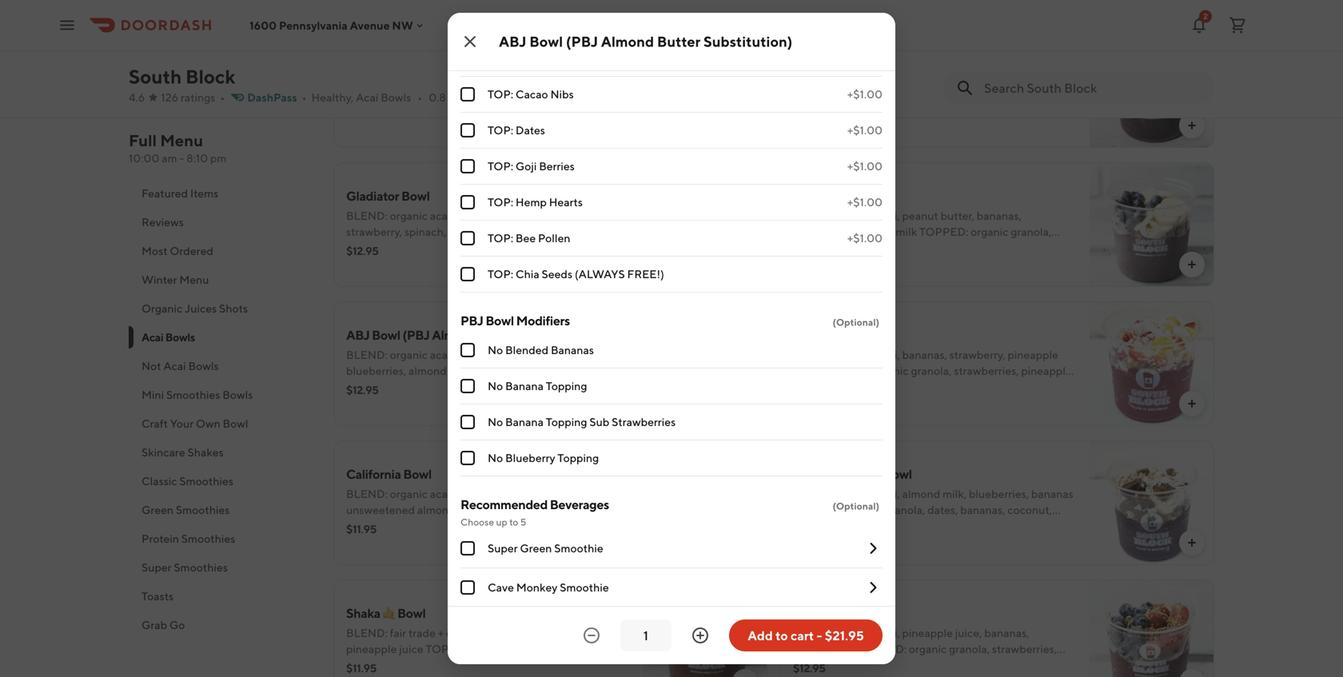Task type: describe. For each thing, give the bounding box(es) containing it.
date
[[855, 467, 882, 482]]

winter menu
[[142, 273, 209, 286]]

pbj bowl image
[[1090, 162, 1215, 287]]

winter menu button
[[129, 266, 314, 294]]

toasts button
[[129, 582, 314, 611]]

grab go button
[[129, 611, 314, 640]]

acai, inside california bowl blend: organic acai, bananas, blueberries, and unsweetened almond milk topped: organic granola, blueberries, bananas, and hemp hearts calories: 463 our granola is certified organic, vegan and gluten-free
[[430, 488, 453, 501]]

dates
[[516, 124, 546, 137]]

blend: inside california bowl blend: organic acai, bananas, blueberries, and unsweetened almond milk topped: organic granola, blueberries, bananas, and hemp hearts calories: 463 our granola is certified organic, vegan and gluten-free
[[346, 488, 388, 501]]

winter
[[142, 273, 177, 286]]

strawberries
[[794, 643, 856, 656]]

sprinkles
[[461, 21, 530, 36]]

top: cacao nibs
[[488, 88, 574, 101]]

topped: inside 'loaded pbj bowl blend: organic acai, peanut butter, bananas, blueberries, almond milk  topped: organic granola, blueberries, strawberries, bananas, peanut butter our granola is certified organic, vegan and gluten-free'
[[473, 86, 522, 99]]

bowls for healthy,
[[381, 91, 411, 104]]

free inside 'loaded pbj bowl blend: organic acai, peanut butter, bananas, blueberries, almond milk  topped: organic granola, blueberries, strawberries, bananas, peanut butter our granola is certified organic, vegan and gluten-free'
[[577, 118, 597, 131]]

chia
[[516, 268, 540, 281]]

featured items button
[[129, 179, 314, 208]]

top: for top: chia seeds (always free!)
[[488, 268, 514, 281]]

blend: inside cinnamon date bowl blend: organic acai, almond milk, blueberries, bananas topped: organic granola, dates, bananas, coconut, cinnamon calories: 574 our granola is certified organic, vegan and gluten-free
[[794, 488, 835, 501]]

top: chia seeds (always free!)
[[488, 268, 665, 281]]

top: for top: hemp hearts
[[488, 196, 514, 209]]

dates,
[[928, 504, 959, 517]]

is inside aloha bowl blend: organic acai, bananas, strawberry, pineapple juice topped: organic granola, strawberries, pineapple, coconut our granola is certified organic, vegan and gluten-free
[[900, 380, 908, 394]]

recommended beverages choose up to 5
[[461, 497, 609, 528]]

craft
[[142, 417, 168, 430]]

calories: inside queen bee bowl blend: organic acai, pineapple juice, bananas, strawberries topped: organic granola, strawberries, blueberries, bee pollen calories: 535 our granola is certified organic, vegan and gluten-free
[[912, 659, 956, 672]]

is inside "abj bowl (pbj almond butter substitution) blend: organic acai, all natural almond butter, bananas, blueberries, almond milk  topped: organic granola, blueberries, bananas our granola is certified organic, vegan and gluten-free"
[[516, 380, 524, 394]]

not acai bowls
[[142, 360, 219, 373]]

and inside blend: organic acai, peanut butter, bananas, blueberries, almond milk  topped: organic granola, blueberries, bananas calories: 633 our granola is certified organic, vegan and gluten-free
[[915, 257, 934, 270]]

acai, inside aloha bowl blend: organic acai, bananas, strawberry, pineapple juice topped: organic granola, strawberries, pineapple, coconut our granola is certified organic, vegan and gluten-free
[[877, 348, 901, 362]]

shakes
[[188, 446, 224, 459]]

calories: inside cinnamon date bowl blend: organic acai, almond milk, blueberries, bananas topped: organic granola, dates, bananas, coconut, cinnamon calories: 574 our granola is certified organic, vegan and gluten-free
[[846, 520, 890, 533]]

super for super green smoothie
[[488, 542, 518, 555]]

our inside aloha bowl blend: organic acai, bananas, strawberry, pineapple juice topped: organic granola, strawberries, pineapple, coconut our granola is certified organic, vegan and gluten-free
[[838, 380, 858, 394]]

organic, inside "abj bowl (pbj almond butter substitution) blend: organic acai, all natural almond butter, bananas, blueberries, almond milk  topped: organic granola, blueberries, bananas our granola is certified organic, vegan and gluten-free"
[[571, 380, 612, 394]]

skincare shakes
[[142, 446, 224, 459]]

butter
[[562, 102, 594, 115]]

shaka
[[346, 606, 381, 621]]

organic, inside queen bee bowl blend: organic acai, pineapple juice, bananas, strawberries topped: organic granola, strawberries, blueberries, bee pollen calories: 535 our granola is certified organic, vegan and gluten-free
[[839, 675, 879, 678]]

abj bowl (pbj almond butter substitution) image
[[643, 302, 768, 426]]

463
[[589, 520, 609, 533]]

acai, inside queen bee bowl blend: organic acai, pineapple juice, bananas, strawberries topped: organic granola, strawberries, blueberries, bee pollen calories: 535 our granola is certified organic, vegan and gluten-free
[[877, 627, 901, 640]]

top: for top: dates
[[488, 124, 514, 137]]

granola, inside shaka 🤙 bowl blend: fair trade + organic acai, bananas, strawberries, pineapple juice topped: organic granola, strawberries, blueberries and coconut calories: 520 our granola is certified organic, vegan and gluten-free
[[517, 643, 558, 656]]

2
[[1204, 12, 1209, 21]]

hearts
[[549, 196, 583, 209]]

toasts
[[142, 590, 174, 603]]

juice inside aloha bowl blend: organic acai, bananas, strawberry, pineapple juice topped: organic granola, strawberries, pineapple, coconut our granola is certified organic, vegan and gluten-free
[[794, 364, 818, 378]]

certified inside shaka 🤙 bowl blend: fair trade + organic acai, bananas, strawberries, pineapple juice topped: organic granola, strawberries, blueberries and coconut calories: 520 our granola is certified organic, vegan and gluten-free
[[346, 675, 389, 678]]

bowls for not
[[188, 360, 219, 373]]

pineapple inside shaka 🤙 bowl blend: fair trade + organic acai, bananas, strawberries, pineapple juice topped: organic granola, strawberries, blueberries and coconut calories: 520 our granola is certified organic, vegan and gluten-free
[[346, 643, 397, 656]]

strawberries, inside 'loaded pbj bowl blend: organic acai, peanut butter, bananas, blueberries, almond milk  topped: organic granola, blueberries, strawberries, bananas, peanut butter our granola is certified organic, vegan and gluten-free'
[[409, 102, 474, 115]]

is inside blend: organic acai, peanut butter, bananas, blueberries, almond milk  topped: organic granola, blueberries, bananas calories: 633 our granola is certified organic, vegan and gluten-free
[[1031, 241, 1039, 254]]

Cave Monkey Smoothie checkbox
[[461, 581, 475, 595]]

free inside california bowl blend: organic acai, bananas, blueberries, and unsweetened almond milk topped: organic granola, blueberries, bananas, and hemp hearts calories: 463 our granola is certified organic, vegan and gluten-free
[[599, 536, 619, 549]]

bowls for mini
[[223, 388, 253, 402]]

No Blueberry Topping checkbox
[[461, 451, 475, 466]]

blueberries
[[346, 659, 404, 672]]

berries
[[539, 160, 575, 173]]

menu for full
[[160, 131, 203, 150]]

bananas inside blend: organic acai, peanut butter, bananas, blueberries, almond milk  topped: organic granola, blueberries, bananas calories: 633 our granola is certified organic, vegan and gluten-free
[[856, 241, 898, 254]]

bowl inside queen bee bowl blend: organic acai, pineapple juice, bananas, strawberries topped: organic granola, strawberries, blueberries, bee pollen calories: 535 our granola is certified organic, vegan and gluten-free
[[860, 606, 888, 621]]

featured
[[142, 187, 188, 200]]

calories: inside blend: organic acai, peanut butter, bananas, blueberries, almond milk  topped: organic granola, blueberries, bananas calories: 633 our granola is certified organic, vegan and gluten-free
[[901, 241, 945, 254]]

recommended beverages group
[[461, 496, 883, 678]]

open menu image
[[58, 16, 77, 35]]

sprinkles group
[[461, 20, 883, 293]]

free inside cinnamon date bowl blend: organic acai, almond milk, blueberries, bananas topped: organic granola, dates, bananas, coconut, cinnamon calories: 574 our granola is certified organic, vegan and gluten-free
[[886, 536, 906, 549]]

free inside gladiator bowl blend: organic acai, 20g whey protein, bananas, strawberry, spinach, pineapple juice topped: organic granola, strawberries, blueberries, bananas our granola is certified organic, vegan and gluten-free
[[537, 257, 557, 270]]

granola inside aloha bowl blend: organic acai, bananas, strawberry, pineapple juice topped: organic granola, strawberries, pineapple, coconut our granola is certified organic, vegan and gluten-free
[[860, 380, 898, 394]]

classic smoothies button
[[129, 467, 314, 496]]

almond for abj bowl (pbj almond butter substitution)
[[601, 33, 654, 50]]

gluten- inside blend: organic acai, peanut butter, bananas, blueberries, almond milk  topped: organic granola, blueberries, bananas calories: 633 our granola is certified organic, vegan and gluten-free
[[936, 257, 974, 270]]

dashpass
[[247, 91, 297, 104]]

smoothies for green
[[176, 504, 230, 517]]

acai, inside blend: organic acai, peanut butter, bananas, blueberries, almond milk  topped: organic granola, blueberries, bananas calories: 633 our granola is certified organic, vegan and gluten-free
[[877, 209, 901, 222]]

all
[[456, 348, 467, 362]]

granola, inside aloha bowl blend: organic acai, bananas, strawberry, pineapple juice topped: organic granola, strawberries, pineapple, coconut our granola is certified organic, vegan and gluten-free
[[912, 364, 952, 378]]

milk,
[[943, 488, 967, 501]]

most
[[142, 244, 168, 258]]

bananas, inside blend: organic acai, peanut butter, bananas, blueberries, almond milk  topped: organic granola, blueberries, bananas calories: 633 our granola is certified organic, vegan and gluten-free
[[977, 209, 1022, 222]]

smoothies for classic
[[180, 475, 234, 488]]

bowl inside cinnamon date bowl blend: organic acai, almond milk, blueberries, bananas topped: organic granola, dates, bananas, coconut, cinnamon calories: 574 our granola is certified organic, vegan and gluten-free
[[884, 467, 913, 482]]

our inside "abj bowl (pbj almond butter substitution) blend: organic acai, all natural almond butter, bananas, blueberries, almond milk  topped: organic granola, blueberries, bananas our granola is certified organic, vegan and gluten-free"
[[453, 380, 473, 394]]

Item Search search field
[[985, 79, 1202, 97]]

our inside queen bee bowl blend: organic acai, pineapple juice, bananas, strawberries topped: organic granola, strawberries, blueberries, bee pollen calories: 535 our granola is certified organic, vegan and gluten-free
[[981, 659, 1001, 672]]

pbj inside 'loaded pbj bowl blend: organic acai, peanut butter, bananas, blueberries, almond milk  topped: organic granola, blueberries, strawberries, bananas, peanut butter our granola is certified organic, vegan and gluten-free'
[[392, 49, 414, 64]]

our inside cinnamon date bowl blend: organic acai, almond milk, blueberries, bananas topped: organic granola, dates, bananas, coconut, cinnamon calories: 574 our granola is certified organic, vegan and gluten-free
[[914, 520, 934, 533]]

granola, inside gladiator bowl blend: organic acai, 20g whey protein, bananas, strawberry, spinach, pineapple juice topped: organic granola, strawberries, blueberries, bananas our granola is certified organic, vegan and gluten-free
[[346, 241, 387, 254]]

hemp
[[477, 520, 507, 533]]

unsweetened
[[346, 504, 415, 517]]

free inside shaka 🤙 bowl blend: fair trade + organic acai, bananas, strawberries, pineapple juice topped: organic granola, strawberries, blueberries and coconut calories: 520 our granola is certified organic, vegan and gluten-free
[[527, 675, 547, 678]]

cave monkey smoothie
[[488, 581, 609, 594]]

smoothies for mini
[[166, 388, 220, 402]]

No Blended Bananas checkbox
[[461, 343, 475, 358]]

healthy, acai bowls • 0.8 mi
[[312, 91, 461, 104]]

granola, inside cinnamon date bowl blend: organic acai, almond milk, blueberries, bananas topped: organic granola, dates, bananas, coconut, cinnamon calories: 574 our granola is certified organic, vegan and gluten-free
[[885, 504, 926, 517]]

smoothie for cave monkey smoothie
[[560, 581, 609, 594]]

recommended
[[461, 497, 548, 512]]

organic, inside 'loaded pbj bowl blend: organic acai, peanut butter, bananas, blueberries, almond milk  topped: organic granola, blueberries, strawberries, bananas, peanut butter our granola is certified organic, vegan and gluten-free'
[[442, 118, 482, 131]]

topped: inside aloha bowl blend: organic acai, bananas, strawberry, pineapple juice topped: organic granola, strawberries, pineapple, coconut our granola is certified organic, vegan and gluten-free
[[820, 364, 869, 378]]

not
[[142, 360, 161, 373]]

queen bee bowl blend: organic acai, pineapple juice, bananas, strawberries topped: organic granola, strawberries, blueberries, bee pollen calories: 535 our granola is certified organic, vegan and gluten-free
[[794, 606, 1058, 678]]

fair
[[390, 627, 407, 640]]

free inside blend: organic acai, peanut butter, bananas, blueberries, almond milk  topped: organic granola, blueberries, bananas calories: 633 our granola is certified organic, vegan and gluten-free
[[974, 257, 994, 270]]

(pbj for abj bowl (pbj almond butter substitution)
[[566, 33, 598, 50]]

bananas
[[551, 344, 594, 357]]

coconut inside shaka 🤙 bowl blend: fair trade + organic acai, bananas, strawberries, pineapple juice topped: organic granola, strawberries, blueberries and coconut calories: 520 our granola is certified organic, vegan and gluten-free
[[428, 659, 469, 672]]

organic, inside gladiator bowl blend: organic acai, 20g whey protein, bananas, strawberry, spinach, pineapple juice topped: organic granola, strawberries, blueberries, bananas our granola is certified organic, vegan and gluten-free
[[401, 257, 442, 270]]

cinnamon
[[794, 520, 844, 533]]

am
[[162, 152, 177, 165]]

top: for top: goji berries
[[488, 160, 514, 173]]

3 • from the left
[[418, 91, 423, 104]]

TOP: Chia Seeds (ALWAYS FREE!) checkbox
[[461, 267, 475, 282]]

gladiator
[[346, 188, 399, 204]]

bananas inside cinnamon date bowl blend: organic acai, almond milk, blueberries, bananas topped: organic granola, dates, bananas, coconut, cinnamon calories: 574 our granola is certified organic, vegan and gluten-free
[[1032, 488, 1074, 501]]

bananas, inside gladiator bowl blend: organic acai, 20g whey protein, bananas, strawberry, spinach, pineapple juice topped: organic granola, strawberries, blueberries, bananas our granola is certified organic, vegan and gluten-free
[[550, 209, 595, 222]]

no banana topping
[[488, 380, 588, 393]]

calories: inside shaka 🤙 bowl blend: fair trade + organic acai, bananas, strawberries, pineapple juice topped: organic granola, strawberries, blueberries and coconut calories: 520 our granola is certified organic, vegan and gluten-free
[[472, 659, 516, 672]]

bowl inside craft your own bowl button
[[223, 417, 248, 430]]

pineapple inside gladiator bowl blend: organic acai, 20g whey protein, bananas, strawberry, spinach, pineapple juice topped: organic granola, strawberries, blueberries, bananas our granola is certified organic, vegan and gluten-free
[[449, 225, 500, 238]]

blend: inside shaka 🤙 bowl blend: fair trade + organic acai, bananas, strawberries, pineapple juice topped: organic granola, strawberries, blueberries and coconut calories: 520 our granola is certified organic, vegan and gluten-free
[[346, 627, 388, 640]]

loaded pbj bowl blend: organic acai, peanut butter, bananas, blueberries, almond milk  topped: organic granola, blueberries, strawberries, bananas, peanut butter our granola is certified organic, vegan and gluten-free
[[346, 49, 616, 131]]

gluten- inside aloha bowl blend: organic acai, bananas, strawberry, pineapple juice topped: organic granola, strawberries, pineapple, coconut our granola is certified organic, vegan and gluten-free
[[794, 396, 831, 410]]

acai, inside shaka 🤙 bowl blend: fair trade + organic acai, bananas, strawberries, pineapple juice topped: organic granola, strawberries, blueberries and coconut calories: 520 our granola is certified organic, vegan and gluten-free
[[486, 627, 510, 640]]

full
[[129, 131, 157, 150]]

bananas, inside cinnamon date bowl blend: organic acai, almond milk, blueberries, bananas topped: organic granola, dates, bananas, coconut, cinnamon calories: 574 our granola is certified organic, vegan and gluten-free
[[961, 504, 1006, 517]]

top: for top: cacao nibs
[[488, 88, 514, 101]]

classic smoothies
[[142, 475, 234, 488]]

and inside 'loaded pbj bowl blend: organic acai, peanut butter, bananas, blueberries, almond milk  topped: organic granola, blueberries, strawberries, bananas, peanut butter our granola is certified organic, vegan and gluten-free'
[[518, 118, 537, 131]]

bananas, inside shaka 🤙 bowl blend: fair trade + organic acai, bananas, strawberries, pineapple juice topped: organic granola, strawberries, blueberries and coconut calories: 520 our granola is certified organic, vegan and gluten-free
[[512, 627, 557, 640]]

abj for abj bowl (pbj almond butter substitution)
[[499, 33, 527, 50]]

avenue
[[350, 19, 390, 32]]

south block
[[129, 65, 235, 88]]

nibs
[[551, 88, 574, 101]]

vegan inside shaka 🤙 bowl blend: fair trade + organic acai, bananas, strawberries, pineapple juice topped: organic granola, strawberries, blueberries and coconut calories: 520 our granola is certified organic, vegan and gluten-free
[[434, 675, 465, 678]]

juice for shaka 🤙 bowl
[[399, 643, 424, 656]]

hearts
[[509, 520, 541, 533]]

topped: inside "abj bowl (pbj almond butter substitution) blend: organic acai, all natural almond butter, bananas, blueberries, almond milk  topped: organic granola, blueberries, bananas our granola is certified organic, vegan and gluten-free"
[[473, 364, 522, 378]]

smoothie for super green smoothie
[[555, 542, 604, 555]]

none checkbox inside sprinkles group
[[461, 231, 475, 246]]

(pbj for abj bowl (pbj almond butter substitution) blend: organic acai, all natural almond butter, bananas, blueberries, almond milk  topped: organic granola, blueberries, bananas our granola is certified organic, vegan and gluten-free
[[403, 328, 430, 343]]

our inside gladiator bowl blend: organic acai, 20g whey protein, bananas, strawberry, spinach, pineapple juice topped: organic granola, strawberries, blueberries, bananas our granola is certified organic, vegan and gluten-free
[[564, 241, 584, 254]]

add to cart - $21.95 button
[[730, 620, 883, 652]]

skincare
[[142, 446, 185, 459]]

whey
[[479, 209, 506, 222]]

no banana topping sub strawberries
[[488, 416, 676, 429]]

top: goji berries
[[488, 160, 575, 173]]

bee for pollen
[[516, 232, 536, 245]]

vegan inside queen bee bowl blend: organic acai, pineapple juice, bananas, strawberries topped: organic granola, strawberries, blueberries, bee pollen calories: 535 our granola is certified organic, vegan and gluten-free
[[881, 675, 912, 678]]

granola inside "abj bowl (pbj almond butter substitution) blend: organic acai, all natural almond butter, bananas, blueberries, almond milk  topped: organic granola, blueberries, bananas our granola is certified organic, vegan and gluten-free"
[[476, 380, 514, 394]]

$11.95 for shaka 🤙 bowl
[[346, 662, 377, 675]]

full menu 10:00 am - 8:10 pm
[[129, 131, 227, 165]]

bowl inside "abj bowl (pbj almond butter substitution) blend: organic acai, all natural almond butter, bananas, blueberries, almond milk  topped: organic granola, blueberries, bananas our granola is certified organic, vegan and gluten-free"
[[372, 328, 401, 343]]

protein,
[[508, 209, 547, 222]]

our inside blend: organic acai, peanut butter, bananas, blueberries, almond milk  topped: organic granola, blueberries, bananas calories: 633 our granola is certified organic, vegan and gluten-free
[[969, 241, 989, 254]]

granola, inside 'loaded pbj bowl blend: organic acai, peanut butter, bananas, blueberries, almond milk  topped: organic granola, blueberries, strawberries, bananas, peanut butter our granola is certified organic, vegan and gluten-free'
[[564, 86, 605, 99]]

monkey
[[517, 581, 558, 594]]

calories: inside california bowl blend: organic acai, bananas, blueberries, and unsweetened almond milk topped: organic granola, blueberries, bananas, and hemp hearts calories: 463 our granola is certified organic, vegan and gluten-free
[[543, 520, 587, 533]]

beverages
[[550, 497, 609, 512]]

go
[[170, 619, 185, 632]]

pbj inside pbj bowl modifiers group
[[461, 313, 484, 328]]

banana for no banana topping sub strawberries
[[506, 416, 544, 429]]

cinnamon date bowl image
[[1090, 441, 1215, 566]]

granola inside blend: organic acai, peanut butter, bananas, blueberries, almond milk  topped: organic granola, blueberries, bananas calories: 633 our granola is certified organic, vegan and gluten-free
[[991, 241, 1029, 254]]

almond inside cinnamon date bowl blend: organic acai, almond milk, blueberries, bananas topped: organic granola, dates, bananas, coconut, cinnamon calories: 574 our granola is certified organic, vegan and gluten-free
[[903, 488, 941, 501]]

organic, inside shaka 🤙 bowl blend: fair trade + organic acai, bananas, strawberries, pineapple juice topped: organic granola, strawberries, blueberries and coconut calories: 520 our granola is certified organic, vegan and gluten-free
[[391, 675, 432, 678]]

pineapple,
[[1022, 364, 1075, 378]]

pm
[[210, 152, 227, 165]]

choose
[[461, 517, 494, 528]]

bowls up not acai bowls at bottom left
[[165, 331, 195, 344]]

vegan inside blend: organic acai, peanut butter, bananas, blueberries, almond milk  topped: organic granola, blueberries, bananas calories: 633 our granola is certified organic, vegan and gluten-free
[[881, 257, 912, 270]]

bowl inside pbj bowl modifiers group
[[486, 313, 514, 328]]

is inside 'loaded pbj bowl blend: organic acai, peanut butter, bananas, blueberries, almond milk  topped: organic granola, blueberries, strawberries, bananas, peanut butter our granola is certified organic, vegan and gluten-free'
[[387, 118, 394, 131]]

certified inside aloha bowl blend: organic acai, bananas, strawberry, pineapple juice topped: organic granola, strawberries, pineapple, coconut our granola is certified organic, vegan and gluten-free
[[910, 380, 953, 394]]

1600
[[250, 19, 277, 32]]

milk inside "abj bowl (pbj almond butter substitution) blend: organic acai, all natural almond butter, bananas, blueberries, almond milk  topped: organic granola, blueberries, bananas our granola is certified organic, vegan and gluten-free"
[[449, 364, 471, 378]]

warrior bowl image
[[1090, 0, 1215, 9]]

green inside recommended beverages group
[[520, 542, 552, 555]]

loaded
[[346, 49, 389, 64]]

add item to cart image for aloha bowl
[[1186, 398, 1199, 410]]

1 add item to cart image from the top
[[1186, 258, 1199, 271]]

banana for no banana topping
[[506, 380, 544, 393]]

blueberries, inside gladiator bowl blend: organic acai, 20g whey protein, bananas, strawberry, spinach, pineapple juice topped: organic granola, strawberries, blueberries, bananas our granola is certified organic, vegan and gluten-free
[[457, 241, 517, 254]]

seeds
[[542, 268, 573, 281]]

nw
[[392, 19, 413, 32]]

topped: inside gladiator bowl blend: organic acai, 20g whey protein, bananas, strawberry, spinach, pineapple juice topped: organic granola, strawberries, blueberries, bananas our granola is certified organic, vegan and gluten-free
[[528, 225, 578, 238]]

certified inside queen bee bowl blend: organic acai, pineapple juice, bananas, strawberries topped: organic granola, strawberries, blueberries, bee pollen calories: 535 our granola is certified organic, vegan and gluten-free
[[794, 675, 836, 678]]

super green smoothie
[[488, 542, 604, 555]]

blend: inside 'loaded pbj bowl blend: organic acai, peanut butter, bananas, blueberries, almond milk  topped: organic granola, blueberries, strawberries, bananas, peanut butter our granola is certified organic, vegan and gluten-free'
[[346, 70, 388, 83]]

juices
[[185, 302, 217, 315]]

1600 pennsylvania avenue nw
[[250, 19, 413, 32]]

bananas, inside aloha bowl blend: organic acai, bananas, strawberry, pineapple juice topped: organic granola, strawberries, pineapple, coconut our granola is certified organic, vegan and gluten-free
[[903, 348, 948, 362]]

top: dates
[[488, 124, 546, 137]]

pineapple inside queen bee bowl blend: organic acai, pineapple juice, bananas, strawberries topped: organic granola, strawberries, blueberries, bee pollen calories: 535 our granola is certified organic, vegan and gluten-free
[[903, 627, 954, 640]]

no for no banana topping sub strawberries
[[488, 416, 503, 429]]

bananas, inside queen bee bowl blend: organic acai, pineapple juice, bananas, strawberries topped: organic granola, strawberries, blueberries, bee pollen calories: 535 our granola is certified organic, vegan and gluten-free
[[985, 627, 1030, 640]]

south
[[129, 65, 182, 88]]

topped: inside california bowl blend: organic acai, bananas, blueberries, and unsweetened almond milk topped: organic granola, blueberries, bananas, and hemp hearts calories: 463 our granola is certified organic, vegan and gluten-free
[[482, 504, 531, 517]]

natural
[[470, 348, 505, 362]]

1600 pennsylvania avenue nw button
[[250, 19, 426, 32]]

featured items
[[142, 187, 219, 200]]

grab
[[142, 619, 167, 632]]



Task type: vqa. For each thing, say whether or not it's contained in the screenshot.
to in the Recommended Beverages Choose up to 5
yes



Task type: locate. For each thing, give the bounding box(es) containing it.
1 horizontal spatial strawberry,
[[950, 348, 1006, 362]]

abj inside dialog
[[499, 33, 527, 50]]

banana down blended
[[506, 380, 544, 393]]

No Banana Topping Sub Strawberries checkbox
[[461, 415, 475, 430]]

no for no banana topping
[[488, 380, 503, 393]]

almond butter bowl image
[[1090, 23, 1215, 148]]

2 add item to cart image from the top
[[1186, 398, 1199, 410]]

0 horizontal spatial abj
[[346, 328, 370, 343]]

aloha bowl image
[[1090, 302, 1215, 426]]

milk inside blend: organic acai, peanut butter, bananas, blueberries, almond milk  topped: organic granola, blueberries, bananas calories: 633 our granola is certified organic, vegan and gluten-free
[[896, 225, 918, 238]]

topped: up the cinnamon
[[794, 504, 843, 517]]

smoothies up protein smoothies
[[176, 504, 230, 517]]

0 vertical spatial butter,
[[494, 70, 528, 83]]

substitution)
[[704, 33, 793, 50], [518, 328, 593, 343]]

1 vertical spatial green
[[520, 542, 552, 555]]

0 vertical spatial -
[[180, 152, 184, 165]]

reviews button
[[129, 208, 314, 237]]

coconut down +
[[428, 659, 469, 672]]

milk
[[449, 86, 471, 99], [896, 225, 918, 238], [449, 364, 471, 378], [458, 504, 479, 517]]

add item to cart image for cinnamon date bowl
[[1186, 537, 1199, 550]]

0 horizontal spatial butter
[[479, 328, 516, 343]]

topping down no banana topping sub strawberries
[[558, 452, 599, 465]]

0 horizontal spatial bee
[[516, 232, 536, 245]]

0 vertical spatial acai
[[356, 91, 379, 104]]

0 vertical spatial substitution)
[[704, 33, 793, 50]]

california bowl blend: organic acai, bananas, blueberries, and unsweetened almond milk topped: organic granola, blueberries, bananas, and hemp hearts calories: 463 our granola is certified organic, vegan and gluten-free
[[346, 467, 619, 549]]

topped: down protein, at the left top of page
[[528, 225, 578, 238]]

ratings
[[181, 91, 215, 104]]

1 vertical spatial (pbj
[[403, 328, 430, 343]]

2 vertical spatial juice
[[399, 643, 424, 656]]

california bowl image
[[643, 441, 768, 566]]

no right no blueberry topping checkbox
[[488, 452, 503, 465]]

craft your own bowl
[[142, 417, 248, 430]]

organic
[[142, 302, 183, 315]]

up
[[496, 517, 508, 528]]

menu up am
[[160, 131, 203, 150]]

2 horizontal spatial juice
[[794, 364, 818, 378]]

0 vertical spatial menu
[[160, 131, 203, 150]]

top: left cacao
[[488, 88, 514, 101]]

butter, up 633 at the top right
[[941, 209, 975, 222]]

certified
[[397, 118, 439, 131], [356, 257, 399, 270], [794, 257, 836, 270], [526, 380, 569, 394], [910, 380, 953, 394], [986, 520, 1029, 533], [419, 536, 462, 549], [346, 675, 389, 678], [794, 675, 836, 678]]

juice inside shaka 🤙 bowl blend: fair trade + organic acai, bananas, strawberries, pineapple juice topped: organic granola, strawberries, blueberries and coconut calories: 520 our granola is certified organic, vegan and gluten-free
[[399, 643, 424, 656]]

peanut inside blend: organic acai, peanut butter, bananas, blueberries, almond milk  topped: organic granola, blueberries, bananas calories: 633 our granola is certified organic, vegan and gluten-free
[[903, 209, 939, 222]]

gluten- inside cinnamon date bowl blend: organic acai, almond milk, blueberries, bananas topped: organic granola, dates, bananas, coconut, cinnamon calories: 574 our granola is certified organic, vegan and gluten-free
[[848, 536, 886, 549]]

topping left sub
[[546, 416, 588, 429]]

almond inside blend: organic acai, peanut butter, bananas, blueberries, almond milk  topped: organic granola, blueberries, bananas calories: 633 our granola is certified organic, vegan and gluten-free
[[856, 225, 894, 238]]

bananas left the no banana topping checkbox
[[409, 380, 451, 394]]

our
[[596, 102, 616, 115], [564, 241, 584, 254], [969, 241, 989, 254], [453, 380, 473, 394], [838, 380, 858, 394], [914, 520, 934, 533], [346, 536, 366, 549], [542, 659, 562, 672], [981, 659, 1001, 672]]

0 horizontal spatial substitution)
[[518, 328, 593, 343]]

1 horizontal spatial juice
[[502, 225, 526, 238]]

butter inside "abj bowl (pbj almond butter substitution) blend: organic acai, all natural almond butter, bananas, blueberries, almond milk  topped: organic granola, blueberries, bananas our granola is certified organic, vegan and gluten-free"
[[479, 328, 516, 343]]

butter for abj bowl (pbj almond butter substitution) blend: organic acai, all natural almond butter, bananas, blueberries, almond milk  topped: organic granola, blueberries, bananas our granola is certified organic, vegan and gluten-free
[[479, 328, 516, 343]]

bananas up chia on the left of page
[[519, 241, 561, 254]]

blend:
[[346, 70, 388, 83], [346, 209, 388, 222], [794, 209, 835, 222], [346, 348, 388, 362], [794, 348, 835, 362], [346, 488, 388, 501], [794, 488, 835, 501], [346, 627, 388, 640], [794, 627, 835, 640]]

bowls down not acai bowls button
[[223, 388, 253, 402]]

juice,
[[956, 627, 983, 640]]

certified inside california bowl blend: organic acai, bananas, blueberries, and unsweetened almond milk topped: organic granola, blueberries, bananas, and hemp hearts calories: 463 our granola is certified organic, vegan and gluten-free
[[419, 536, 462, 549]]

is inside shaka 🤙 bowl blend: fair trade + organic acai, bananas, strawberries, pineapple juice topped: organic granola, strawberries, blueberries and coconut calories: 520 our granola is certified organic, vegan and gluten-free
[[604, 659, 612, 672]]

smoothies down protein smoothies
[[174, 561, 228, 574]]

notification bell image
[[1190, 16, 1210, 35]]

bananas inside "abj bowl (pbj almond butter substitution) blend: organic acai, all natural almond butter, bananas, blueberries, almond milk  topped: organic granola, blueberries, bananas our granola is certified organic, vegan and gluten-free"
[[409, 380, 451, 394]]

2 horizontal spatial almond
[[794, 49, 839, 64]]

(optional) inside pbj bowl modifiers group
[[833, 317, 880, 328]]

butter inside dialog
[[657, 33, 701, 50]]

is inside cinnamon date bowl blend: organic acai, almond milk, blueberries, bananas topped: organic granola, dates, bananas, coconut, cinnamon calories: 574 our granola is certified organic, vegan and gluten-free
[[976, 520, 984, 533]]

granola, inside blend: organic acai, peanut butter, bananas, blueberries, almond milk  topped: organic granola, blueberries, bananas calories: 633 our granola is certified organic, vegan and gluten-free
[[1011, 225, 1052, 238]]

butter
[[657, 33, 701, 50], [841, 49, 877, 64], [479, 328, 516, 343]]

cinnamon date bowl blend: organic acai, almond milk, blueberries, bananas topped: organic granola, dates, bananas, coconut, cinnamon calories: 574 our granola is certified organic, vegan and gluten-free
[[794, 467, 1074, 549]]

topped: down aloha
[[820, 364, 869, 378]]

0 vertical spatial add item to cart image
[[1186, 258, 1199, 271]]

0 horizontal spatial -
[[180, 152, 184, 165]]

topped: up 633 at the top right
[[920, 225, 969, 238]]

blend: inside aloha bowl blend: organic acai, bananas, strawberry, pineapple juice topped: organic granola, strawberries, pineapple, coconut our granola is certified organic, vegan and gluten-free
[[794, 348, 835, 362]]

organic, inside blend: organic acai, peanut butter, bananas, blueberries, almond milk  topped: organic granola, blueberries, bananas calories: 633 our granola is certified organic, vegan and gluten-free
[[839, 257, 879, 270]]

126 ratings •
[[161, 91, 225, 104]]

add item to cart image
[[1186, 119, 1199, 132], [739, 398, 752, 410]]

(optional) for recommended beverages group
[[833, 501, 880, 512]]

topping
[[546, 380, 588, 393], [546, 416, 588, 429], [558, 452, 599, 465]]

banana up "blueberry"
[[506, 416, 544, 429]]

0 vertical spatial smoothie
[[555, 542, 604, 555]]

acai right not
[[163, 360, 186, 373]]

0 vertical spatial super
[[488, 542, 518, 555]]

1 vertical spatial add item to cart image
[[1186, 398, 1199, 410]]

reviews
[[142, 216, 184, 229]]

1 vertical spatial acai
[[142, 331, 163, 344]]

craft your own bowl button
[[129, 410, 314, 438]]

queen
[[794, 606, 833, 621]]

1 vertical spatial to
[[776, 628, 788, 644]]

1 horizontal spatial -
[[817, 628, 823, 644]]

bowls up mini smoothies bowls
[[188, 360, 219, 373]]

acai for not
[[163, 360, 186, 373]]

1 (optional) from the top
[[833, 317, 880, 328]]

0 items, open order cart image
[[1229, 16, 1248, 35]]

1 vertical spatial peanut
[[523, 102, 559, 115]]

0 vertical spatial add item to cart image
[[1186, 119, 1199, 132]]

strawberry, inside aloha bowl blend: organic acai, bananas, strawberry, pineapple juice topped: organic granola, strawberries, pineapple, coconut our granola is certified organic, vegan and gluten-free
[[950, 348, 1006, 362]]

pineapple inside aloha bowl blend: organic acai, bananas, strawberry, pineapple juice topped: organic granola, strawberries, pineapple, coconut our granola is certified organic, vegan and gluten-free
[[1008, 348, 1059, 362]]

(pbj inside the abj bowl (pbj almond butter substitution) dialog
[[566, 33, 598, 50]]

dashpass •
[[247, 91, 307, 104]]

no right the no banana topping checkbox
[[488, 380, 503, 393]]

abj for abj bowl (pbj almond butter substitution) blend: organic acai, all natural almond butter, bananas, blueberries, almond milk  topped: organic granola, blueberries, bananas our granola is certified organic, vegan and gluten-free
[[346, 328, 370, 343]]

top: up "whey"
[[488, 196, 514, 209]]

smoothies down the shakes
[[180, 475, 234, 488]]

2 horizontal spatial •
[[418, 91, 423, 104]]

Current quantity is 1 number field
[[630, 627, 662, 645]]

$11.95
[[794, 244, 824, 258], [346, 523, 377, 536], [346, 662, 377, 675]]

2 vertical spatial $11.95
[[346, 662, 377, 675]]

None checkbox
[[461, 231, 475, 246]]

substitution) for abj bowl (pbj almond butter substitution) blend: organic acai, all natural almond butter, bananas, blueberries, almond milk  topped: organic granola, blueberries, bananas our granola is certified organic, vegan and gluten-free
[[518, 328, 593, 343]]

super down hemp
[[488, 542, 518, 555]]

calories: left '520'
[[472, 659, 516, 672]]

decrease quantity by 1 image
[[582, 626, 602, 646]]

bananas up coconut,
[[1032, 488, 1074, 501]]

1 vertical spatial coconut
[[428, 659, 469, 672]]

juice for gladiator bowl
[[502, 225, 526, 238]]

1 horizontal spatial add item to cart image
[[1186, 119, 1199, 132]]

top: down "whey"
[[488, 232, 514, 245]]

1 horizontal spatial (pbj
[[566, 33, 598, 50]]

top: left goji
[[488, 160, 514, 173]]

1 +$1.00 from the top
[[848, 88, 883, 101]]

menu inside full menu 10:00 am - 8:10 pm
[[160, 131, 203, 150]]

granola inside 'loaded pbj bowl blend: organic acai, peanut butter, bananas, blueberries, almond milk  topped: organic granola, blueberries, strawberries, bananas, peanut butter our granola is certified organic, vegan and gluten-free'
[[346, 118, 384, 131]]

0 vertical spatial topping
[[546, 380, 588, 393]]

hemp
[[516, 196, 547, 209]]

1 horizontal spatial super
[[488, 542, 518, 555]]

substitution) up the no blended bananas
[[518, 328, 593, 343]]

block
[[186, 65, 235, 88]]

abj bowl (pbj almond butter substitution) blend: organic acai, all natural almond butter, bananas, blueberries, almond milk  topped: organic granola, blueberries, bananas our granola is certified organic, vegan and gluten-free
[[346, 328, 629, 410]]

bananas left 633 at the top right
[[856, 241, 898, 254]]

4 top: from the top
[[488, 196, 514, 209]]

1 vertical spatial menu
[[179, 273, 209, 286]]

• down block
[[220, 91, 225, 104]]

gluten- inside queen bee bowl blend: organic acai, pineapple juice, bananas, strawberries topped: organic granola, strawberries, blueberries, bee pollen calories: 535 our granola is certified organic, vegan and gluten-free
[[936, 675, 974, 678]]

juice inside gladiator bowl blend: organic acai, 20g whey protein, bananas, strawberry, spinach, pineapple juice topped: organic granola, strawberries, blueberries, bananas our granola is certified organic, vegan and gluten-free
[[502, 225, 526, 238]]

granola inside queen bee bowl blend: organic acai, pineapple juice, bananas, strawberries topped: organic granola, strawberries, blueberries, bee pollen calories: 535 our granola is certified organic, vegan and gluten-free
[[1003, 659, 1041, 672]]

acai up not
[[142, 331, 163, 344]]

0 horizontal spatial pbj
[[392, 49, 414, 64]]

0 vertical spatial peanut
[[456, 70, 492, 83]]

menu for winter
[[179, 273, 209, 286]]

2 no from the top
[[488, 380, 503, 393]]

574
[[892, 520, 912, 533]]

smoothie right monkey
[[560, 581, 609, 594]]

pineapple left the juice,
[[903, 627, 954, 640]]

2 vertical spatial butter,
[[548, 348, 582, 362]]

$12.95 for loaded
[[346, 105, 379, 118]]

1 vertical spatial super
[[142, 561, 172, 574]]

1 horizontal spatial pbj
[[461, 313, 484, 328]]

6 top: from the top
[[488, 268, 514, 281]]

Super Green Smoothie checkbox
[[461, 542, 475, 556]]

1 horizontal spatial to
[[776, 628, 788, 644]]

strawberries, inside aloha bowl blend: organic acai, bananas, strawberry, pineapple juice topped: organic granola, strawberries, pineapple, coconut our granola is certified organic, vegan and gluten-free
[[955, 364, 1020, 378]]

almond inside "abj bowl (pbj almond butter substitution) blend: organic acai, all natural almond butter, bananas, blueberries, almond milk  topped: organic granola, blueberries, bananas our granola is certified organic, vegan and gluten-free"
[[432, 328, 477, 343]]

gladiator bowl image
[[643, 162, 768, 287]]

0 horizontal spatial green
[[142, 504, 174, 517]]

+$1.00 for berries
[[848, 160, 883, 173]]

granola inside shaka 🤙 bowl blend: fair trade + organic acai, bananas, strawberries, pineapple juice topped: organic granola, strawberries, blueberries and coconut calories: 520 our granola is certified organic, vegan and gluten-free
[[564, 659, 602, 672]]

goji
[[516, 160, 537, 173]]

1 no from the top
[[488, 344, 503, 357]]

coconut inside aloha bowl blend: organic acai, bananas, strawberry, pineapple juice topped: organic granola, strawberries, pineapple, coconut our granola is certified organic, vegan and gluten-free
[[794, 380, 836, 394]]

strawberry,
[[346, 225, 403, 238], [950, 348, 1006, 362]]

bowl inside aloha bowl blend: organic acai, bananas, strawberry, pineapple juice topped: organic granola, strawberries, pineapple, coconut our granola is certified organic, vegan and gluten-free
[[829, 328, 857, 343]]

2 top: from the top
[[488, 124, 514, 137]]

633
[[947, 241, 966, 254]]

0 horizontal spatial •
[[220, 91, 225, 104]]

no blended bananas
[[488, 344, 594, 357]]

green down classic
[[142, 504, 174, 517]]

gladiator bowl blend: organic acai, 20g whey protein, bananas, strawberry, spinach, pineapple juice topped: organic granola, strawberries, blueberries, bananas our granola is certified organic, vegan and gluten-free
[[346, 188, 624, 270]]

top: left chia on the left of page
[[488, 268, 514, 281]]

5 top: from the top
[[488, 232, 514, 245]]

0 vertical spatial (optional)
[[833, 317, 880, 328]]

4 +$1.00 from the top
[[848, 196, 883, 209]]

green down hearts
[[520, 542, 552, 555]]

$11.95 for california bowl
[[346, 523, 377, 536]]

peanut
[[456, 70, 492, 83], [523, 102, 559, 115], [903, 209, 939, 222]]

1 horizontal spatial coconut
[[794, 380, 836, 394]]

topping for no blueberry topping
[[558, 452, 599, 465]]

pineapple down 20g
[[449, 225, 500, 238]]

to left 5
[[510, 517, 519, 528]]

abj bowl (pbj almond butter substitution) dialog
[[448, 13, 896, 678]]

3 +$1.00 from the top
[[848, 160, 883, 173]]

10:00
[[129, 152, 160, 165]]

+$1.00 for hearts
[[848, 196, 883, 209]]

(pbj inside "abj bowl (pbj almond butter substitution) blend: organic acai, all natural almond butter, bananas, blueberries, almond milk  topped: organic granola, blueberries, bananas our granola is certified organic, vegan and gluten-free"
[[403, 328, 430, 343]]

aloha bowl blend: organic acai, bananas, strawberry, pineapple juice topped: organic granola, strawberries, pineapple, coconut our granola is certified organic, vegan and gluten-free
[[794, 328, 1075, 410]]

close abj bowl (pbj almond butter substitution) image
[[461, 32, 480, 51]]

1 horizontal spatial substitution)
[[704, 33, 793, 50]]

535
[[958, 659, 979, 672]]

vegan
[[484, 118, 515, 131], [444, 257, 475, 270], [881, 257, 912, 270], [998, 380, 1029, 394], [346, 396, 377, 410], [507, 536, 538, 549], [794, 536, 824, 549], [434, 675, 465, 678], [881, 675, 912, 678]]

smoothies down green smoothies button
[[181, 532, 235, 546]]

1 horizontal spatial butter,
[[548, 348, 582, 362]]

pbj up "no blended bananas" checkbox
[[461, 313, 484, 328]]

topped: up hemp
[[482, 504, 531, 517]]

3 no from the top
[[488, 416, 503, 429]]

is inside california bowl blend: organic acai, bananas, blueberries, and unsweetened almond milk topped: organic granola, blueberries, bananas, and hemp hearts calories: 463 our granola is certified organic, vegan and gluten-free
[[409, 536, 417, 549]]

no for no blended bananas
[[488, 344, 503, 357]]

pennsylvania
[[279, 19, 348, 32]]

- right the cart
[[817, 628, 823, 644]]

milk inside 'loaded pbj bowl blend: organic acai, peanut butter, bananas, blueberries, almond milk  topped: organic granola, blueberries, strawberries, bananas, peanut butter our granola is certified organic, vegan and gluten-free'
[[449, 86, 471, 99]]

blend: organic acai, peanut butter, bananas, blueberries, almond milk  topped: organic granola, blueberries, bananas calories: 633 our granola is certified organic, vegan and gluten-free
[[794, 209, 1052, 270]]

pineapple up pineapple,
[[1008, 348, 1059, 362]]

organic juices shots
[[142, 302, 248, 315]]

1 vertical spatial substitution)
[[518, 328, 593, 343]]

1 horizontal spatial bee
[[835, 606, 857, 621]]

super for super smoothies
[[142, 561, 172, 574]]

granola, inside california bowl blend: organic acai, bananas, blueberries, and unsweetened almond milk topped: organic granola, blueberries, bananas, and hemp hearts calories: 463 our granola is certified organic, vegan and gluten-free
[[573, 504, 614, 517]]

4 no from the top
[[488, 452, 503, 465]]

to left the cart
[[776, 628, 788, 644]]

juice down trade
[[399, 643, 424, 656]]

2 horizontal spatial peanut
[[903, 209, 939, 222]]

bee for bowl
[[835, 606, 857, 621]]

$12.95 for queen
[[794, 662, 826, 675]]

acai bowls
[[142, 331, 195, 344]]

super up toasts
[[142, 561, 172, 574]]

1 vertical spatial butter,
[[941, 209, 975, 222]]

1 vertical spatial topping
[[546, 416, 588, 429]]

calories: left 633 at the top right
[[901, 241, 945, 254]]

top: hemp hearts
[[488, 196, 583, 209]]

pbj down nw
[[392, 49, 414, 64]]

increase quantity by 1 image
[[691, 626, 710, 646]]

gluten- inside gladiator bowl blend: organic acai, 20g whey protein, bananas, strawberry, spinach, pineapple juice topped: organic granola, strawberries, blueberries, bananas our granola is certified organic, vegan and gluten-free
[[499, 257, 537, 270]]

0 vertical spatial abj
[[499, 33, 527, 50]]

gluten- inside "abj bowl (pbj almond butter substitution) blend: organic acai, all natural almond butter, bananas, blueberries, almond milk  topped: organic granola, blueberries, bananas our granola is certified organic, vegan and gluten-free"
[[401, 396, 439, 410]]

add item to cart image for abj bowl (pbj almond butter substitution)
[[739, 398, 752, 410]]

is inside queen bee bowl blend: organic acai, pineapple juice, bananas, strawberries topped: organic granola, strawberries, blueberries, bee pollen calories: 535 our granola is certified organic, vegan and gluten-free
[[1044, 659, 1051, 672]]

bowls
[[381, 91, 411, 104], [165, 331, 195, 344], [188, 360, 219, 373], [223, 388, 253, 402]]

3 top: from the top
[[488, 160, 514, 173]]

1 vertical spatial strawberry,
[[950, 348, 1006, 362]]

topped: inside blend: organic acai, peanut butter, bananas, blueberries, almond milk  topped: organic granola, blueberries, bananas calories: 633 our granola is certified organic, vegan and gluten-free
[[920, 225, 969, 238]]

-
[[180, 152, 184, 165], [817, 628, 823, 644]]

add item to cart image for almond butter bowl
[[1186, 119, 1199, 132]]

1 banana from the top
[[506, 380, 544, 393]]

2 vertical spatial add item to cart image
[[1186, 537, 1199, 550]]

blended
[[506, 344, 549, 357]]

super
[[488, 542, 518, 555], [142, 561, 172, 574]]

add
[[748, 628, 773, 644]]

cinnamon
[[794, 467, 852, 482]]

bowl inside shaka 🤙 bowl blend: fair trade + organic acai, bananas, strawberries, pineapple juice topped: organic granola, strawberries, blueberries and coconut calories: 520 our granola is certified organic, vegan and gluten-free
[[398, 606, 426, 621]]

0 horizontal spatial add item to cart image
[[739, 398, 752, 410]]

0 horizontal spatial strawberry,
[[346, 225, 403, 238]]

1 • from the left
[[220, 91, 225, 104]]

free
[[577, 118, 597, 131], [537, 257, 557, 270], [974, 257, 994, 270], [439, 396, 459, 410], [831, 396, 852, 410], [599, 536, 619, 549], [886, 536, 906, 549], [527, 675, 547, 678], [974, 675, 994, 678]]

$12.95 for gladiator
[[346, 244, 379, 258]]

menu
[[160, 131, 203, 150], [179, 273, 209, 286]]

0 vertical spatial green
[[142, 504, 174, 517]]

+$1.00
[[848, 88, 883, 101], [848, 124, 883, 137], [848, 160, 883, 173], [848, 196, 883, 209], [848, 232, 883, 245]]

substitution) inside "abj bowl (pbj almond butter substitution) blend: organic acai, all natural almond butter, bananas, blueberries, almond milk  topped: organic granola, blueberries, bananas our granola is certified organic, vegan and gluten-free"
[[518, 328, 593, 343]]

butter, inside "abj bowl (pbj almond butter substitution) blend: organic acai, all natural almond butter, bananas, blueberries, almond milk  topped: organic granola, blueberries, bananas our granola is certified organic, vegan and gluten-free"
[[548, 348, 582, 362]]

1 vertical spatial pbj
[[461, 313, 484, 328]]

topping for no banana topping
[[546, 380, 588, 393]]

add item to cart image
[[1186, 258, 1199, 271], [1186, 398, 1199, 410], [1186, 537, 1199, 550]]

gluten- inside 'loaded pbj bowl blend: organic acai, peanut butter, bananas, blueberries, almond milk  topped: organic granola, blueberries, strawberries, bananas, peanut butter our granola is certified organic, vegan and gluten-free'
[[539, 118, 577, 131]]

our inside 'loaded pbj bowl blend: organic acai, peanut butter, bananas, blueberries, almond milk  topped: organic granola, blueberries, strawberries, bananas, peanut butter our granola is certified organic, vegan and gluten-free'
[[596, 102, 616, 115]]

smoothies up craft your own bowl
[[166, 388, 220, 402]]

$12.95 for abj
[[346, 384, 379, 397]]

free!)
[[628, 268, 665, 281]]

protein smoothies button
[[129, 525, 314, 554]]

smoothies for protein
[[181, 532, 235, 546]]

pineapple up blueberries
[[346, 643, 397, 656]]

1 vertical spatial $11.95
[[346, 523, 377, 536]]

0 vertical spatial bee
[[516, 232, 536, 245]]

menu up organic juices shots
[[179, 273, 209, 286]]

3 add item to cart image from the top
[[1186, 537, 1199, 550]]

bowl inside 'loaded pbj bowl blend: organic acai, peanut butter, bananas, blueberries, almond milk  topped: organic granola, blueberries, strawberries, bananas, peanut butter our granola is certified organic, vegan and gluten-free'
[[417, 49, 445, 64]]

1 horizontal spatial green
[[520, 542, 552, 555]]

acai, inside gladiator bowl blend: organic acai, 20g whey protein, bananas, strawberry, spinach, pineapple juice topped: organic granola, strawberries, blueberries, bananas our granola is certified organic, vegan and gluten-free
[[430, 209, 453, 222]]

bee up $21.95
[[835, 606, 857, 621]]

smoothies for super
[[174, 561, 228, 574]]

bananas
[[519, 241, 561, 254], [856, 241, 898, 254], [409, 380, 451, 394], [1032, 488, 1074, 501]]

vegan inside cinnamon date bowl blend: organic acai, almond milk, blueberries, bananas topped: organic granola, dates, bananas, coconut, cinnamon calories: 574 our granola is certified organic, vegan and gluten-free
[[794, 536, 824, 549]]

1 horizontal spatial abj
[[499, 33, 527, 50]]

banana
[[506, 380, 544, 393], [506, 416, 544, 429]]

certified inside 'loaded pbj bowl blend: organic acai, peanut butter, bananas, blueberries, almond milk  topped: organic granola, blueberries, strawberries, bananas, peanut butter our granola is certified organic, vegan and gluten-free'
[[397, 118, 439, 131]]

topped: up pollen
[[858, 643, 907, 656]]

bee
[[856, 659, 875, 672]]

shaka 🤙 bowl image
[[643, 580, 768, 678]]

super smoothies button
[[129, 554, 314, 582]]

2 horizontal spatial butter
[[841, 49, 877, 64]]

calories: down beverages
[[543, 520, 587, 533]]

(optional) right aloha
[[833, 317, 880, 328]]

0 vertical spatial (pbj
[[566, 33, 598, 50]]

topped: down +
[[426, 643, 475, 656]]

classic
[[142, 475, 177, 488]]

- inside full menu 10:00 am - 8:10 pm
[[180, 152, 184, 165]]

blend: inside queen bee bowl blend: organic acai, pineapple juice, bananas, strawberries topped: organic granola, strawberries, blueberries, bee pollen calories: 535 our granola is certified organic, vegan and gluten-free
[[794, 627, 835, 640]]

calories: left 535
[[912, 659, 956, 672]]

strawberries, inside gladiator bowl blend: organic acai, 20g whey protein, bananas, strawberry, spinach, pineapple juice topped: organic granola, strawberries, blueberries, bananas our granola is certified organic, vegan and gluten-free
[[389, 241, 454, 254]]

juice down protein, at the left top of page
[[502, 225, 526, 238]]

1 vertical spatial abj
[[346, 328, 370, 343]]

0 vertical spatial strawberry,
[[346, 225, 403, 238]]

top: for top: bee pollen
[[488, 232, 514, 245]]

bowls left 0.8
[[381, 91, 411, 104]]

butter, down modifiers
[[548, 348, 582, 362]]

(optional) for pbj bowl modifiers group
[[833, 317, 880, 328]]

1 horizontal spatial butter
[[657, 33, 701, 50]]

substitution) for abj bowl (pbj almond butter substitution)
[[704, 33, 793, 50]]

0 horizontal spatial almond
[[432, 328, 477, 343]]

0 horizontal spatial peanut
[[456, 70, 492, 83]]

0 vertical spatial coconut
[[794, 380, 836, 394]]

topped: inside cinnamon date bowl blend: organic acai, almond milk, blueberries, bananas topped: organic granola, dates, bananas, coconut, cinnamon calories: 574 our granola is certified organic, vegan and gluten-free
[[794, 504, 843, 517]]

bee
[[516, 232, 536, 245], [835, 606, 857, 621]]

green smoothies button
[[129, 496, 314, 525]]

vegan inside aloha bowl blend: organic acai, bananas, strawberry, pineapple juice topped: organic granola, strawberries, pineapple, coconut our granola is certified organic, vegan and gluten-free
[[998, 380, 1029, 394]]

0 horizontal spatial super
[[142, 561, 172, 574]]

acai, inside 'loaded pbj bowl blend: organic acai, peanut butter, bananas, blueberries, almond milk  topped: organic granola, blueberries, strawberries, bananas, peanut butter our granola is certified organic, vegan and gluten-free'
[[430, 70, 453, 83]]

certified inside blend: organic acai, peanut butter, bananas, blueberries, almond milk  topped: organic granola, blueberries, bananas calories: 633 our granola is certified organic, vegan and gluten-free
[[794, 257, 836, 270]]

(always
[[575, 268, 625, 281]]

topped: up the "top: dates"
[[473, 86, 522, 99]]

• left healthy,
[[302, 91, 307, 104]]

None checkbox
[[461, 87, 475, 102], [461, 123, 475, 138], [461, 159, 475, 174], [461, 195, 475, 210], [461, 87, 475, 102], [461, 123, 475, 138], [461, 159, 475, 174], [461, 195, 475, 210]]

butter for abj bowl (pbj almond butter substitution)
[[657, 33, 701, 50]]

0 vertical spatial pbj
[[392, 49, 414, 64]]

+$1.00 for pollen
[[848, 232, 883, 245]]

0 vertical spatial to
[[510, 517, 519, 528]]

$12.95
[[346, 105, 379, 118], [346, 244, 379, 258], [346, 384, 379, 397], [794, 662, 826, 675]]

and inside gladiator bowl blend: organic acai, 20g whey protein, bananas, strawberry, spinach, pineapple juice topped: organic granola, strawberries, blueberries, bananas our granola is certified organic, vegan and gluten-free
[[477, 257, 496, 270]]

acai right healthy,
[[356, 91, 379, 104]]

1 top: from the top
[[488, 88, 514, 101]]

1 vertical spatial juice
[[794, 364, 818, 378]]

items
[[190, 187, 219, 200]]

2 (optional) from the top
[[833, 501, 880, 512]]

2 +$1.00 from the top
[[848, 124, 883, 137]]

0 vertical spatial juice
[[502, 225, 526, 238]]

free inside queen bee bowl blend: organic acai, pineapple juice, bananas, strawberries topped: organic granola, strawberries, blueberries, bee pollen calories: 535 our granola is certified organic, vegan and gluten-free
[[974, 675, 994, 678]]

no right no banana topping sub strawberries option
[[488, 416, 503, 429]]

topped: inside shaka 🤙 bowl blend: fair trade + organic acai, bananas, strawberries, pineapple juice topped: organic granola, strawberries, blueberries and coconut calories: 520 our granola is certified organic, vegan and gluten-free
[[426, 643, 475, 656]]

$21.95
[[825, 628, 865, 644]]

loaded pbj bowl image
[[643, 23, 768, 148]]

+$1.00 for nibs
[[848, 88, 883, 101]]

• left 0.8
[[418, 91, 423, 104]]

acai for healthy,
[[356, 91, 379, 104]]

nutella bowl image
[[643, 0, 768, 9]]

2 vertical spatial peanut
[[903, 209, 939, 222]]

pineapple
[[449, 225, 500, 238], [1008, 348, 1059, 362], [903, 627, 954, 640], [346, 643, 397, 656]]

0 vertical spatial banana
[[506, 380, 544, 393]]

1 vertical spatial -
[[817, 628, 823, 644]]

not acai bowls button
[[129, 352, 314, 381]]

coconut down aloha
[[794, 380, 836, 394]]

1 vertical spatial smoothie
[[560, 581, 609, 594]]

and inside "abj bowl (pbj almond butter substitution) blend: organic acai, all natural almond butter, bananas, blueberries, almond milk  topped: organic granola, blueberries, bananas our granola is certified organic, vegan and gluten-free"
[[379, 396, 399, 410]]

vegan inside "abj bowl (pbj almond butter substitution) blend: organic acai, all natural almond butter, bananas, blueberries, almond milk  topped: organic granola, blueberries, bananas our granola is certified organic, vegan and gluten-free"
[[346, 396, 377, 410]]

1 horizontal spatial almond
[[601, 33, 654, 50]]

1 horizontal spatial •
[[302, 91, 307, 104]]

granola inside california bowl blend: organic acai, bananas, blueberries, and unsweetened almond milk topped: organic granola, blueberries, bananas, and hemp hearts calories: 463 our granola is certified organic, vegan and gluten-free
[[369, 536, 407, 549]]

No Banana Topping checkbox
[[461, 379, 475, 394]]

gluten- inside shaka 🤙 bowl blend: fair trade + organic acai, bananas, strawberries, pineapple juice topped: organic granola, strawberries, blueberries and coconut calories: 520 our granola is certified organic, vegan and gluten-free
[[489, 675, 527, 678]]

1 vertical spatial add item to cart image
[[739, 398, 752, 410]]

topping for no banana topping sub strawberries
[[546, 416, 588, 429]]

2 horizontal spatial butter,
[[941, 209, 975, 222]]

0 horizontal spatial (pbj
[[403, 328, 430, 343]]

almond for abj bowl (pbj almond butter substitution) blend: organic acai, all natural almond butter, bananas, blueberries, almond milk  topped: organic granola, blueberries, bananas our granola is certified organic, vegan and gluten-free
[[432, 328, 477, 343]]

pbj bowl modifiers
[[461, 313, 570, 328]]

(optional) down the date
[[833, 501, 880, 512]]

0 vertical spatial $11.95
[[794, 244, 824, 258]]

menu inside button
[[179, 273, 209, 286]]

bananas inside gladiator bowl blend: organic acai, 20g whey protein, bananas, strawberry, spinach, pineapple juice topped: organic granola, strawberries, blueberries, bananas our granola is certified organic, vegan and gluten-free
[[519, 241, 561, 254]]

butter, up top: cacao nibs
[[494, 70, 528, 83]]

2 vertical spatial topping
[[558, 452, 599, 465]]

green
[[142, 504, 174, 517], [520, 542, 552, 555]]

- inside button
[[817, 628, 823, 644]]

topping down bananas
[[546, 380, 588, 393]]

+
[[438, 627, 444, 640]]

top: left dates
[[488, 124, 514, 137]]

substitution) down nutella bowl image
[[704, 33, 793, 50]]

2 banana from the top
[[506, 416, 544, 429]]

smoothie down 463
[[555, 542, 604, 555]]

organic, inside cinnamon date bowl blend: organic acai, almond milk, blueberries, bananas topped: organic granola, dates, bananas, coconut, cinnamon calories: 574 our granola is certified organic, vegan and gluten-free
[[1031, 520, 1072, 533]]

calories:
[[901, 241, 945, 254], [543, 520, 587, 533], [846, 520, 890, 533], [472, 659, 516, 672], [912, 659, 956, 672]]

abj bowl (pbj almond butter substitution)
[[499, 33, 793, 50]]

- right am
[[180, 152, 184, 165]]

certified inside cinnamon date bowl blend: organic acai, almond milk, blueberries, bananas topped: organic granola, dates, bananas, coconut, cinnamon calories: 574 our granola is certified organic, vegan and gluten-free
[[986, 520, 1029, 533]]

vegan inside 'loaded pbj bowl blend: organic acai, peanut butter, bananas, blueberries, almond milk  topped: organic granola, blueberries, strawberries, bananas, peanut butter our granola is certified organic, vegan and gluten-free'
[[484, 118, 515, 131]]

ordered
[[170, 244, 214, 258]]

granola,
[[564, 86, 605, 99], [1011, 225, 1052, 238], [346, 241, 387, 254], [564, 364, 605, 378], [912, 364, 952, 378], [573, 504, 614, 517], [885, 504, 926, 517], [517, 643, 558, 656], [950, 643, 990, 656]]

to inside the recommended beverages choose up to 5
[[510, 517, 519, 528]]

0 horizontal spatial to
[[510, 517, 519, 528]]

0 horizontal spatial juice
[[399, 643, 424, 656]]

1 vertical spatial (optional)
[[833, 501, 880, 512]]

5 +$1.00 from the top
[[848, 232, 883, 245]]

skincare shakes button
[[129, 438, 314, 467]]

super smoothies
[[142, 561, 228, 574]]

calories: left "574"
[[846, 520, 890, 533]]

bee down protein, at the left top of page
[[516, 232, 536, 245]]

2 • from the left
[[302, 91, 307, 104]]

pbj bowl modifiers group
[[461, 312, 883, 477]]

0 horizontal spatial butter,
[[494, 70, 528, 83]]

granola inside cinnamon date bowl blend: organic acai, almond milk, blueberries, bananas topped: organic granola, dates, bananas, coconut, cinnamon calories: 574 our granola is certified organic, vegan and gluten-free
[[936, 520, 974, 533]]

substitution) inside dialog
[[704, 33, 793, 50]]

free inside aloha bowl blend: organic acai, bananas, strawberry, pineapple juice topped: organic granola, strawberries, pineapple, coconut our granola is certified organic, vegan and gluten-free
[[831, 396, 852, 410]]

•
[[220, 91, 225, 104], [302, 91, 307, 104], [418, 91, 423, 104]]

no right "no blended bananas" checkbox
[[488, 344, 503, 357]]

and inside aloha bowl blend: organic acai, bananas, strawberry, pineapple juice topped: organic granola, strawberries, pineapple, coconut our granola is certified organic, vegan and gluten-free
[[1031, 380, 1051, 394]]

juice down aloha
[[794, 364, 818, 378]]

1 horizontal spatial peanut
[[523, 102, 559, 115]]

topped: down natural
[[473, 364, 522, 378]]

queen bee bowl image
[[1090, 580, 1215, 678]]

🤙
[[383, 606, 395, 621]]

0 horizontal spatial coconut
[[428, 659, 469, 672]]

2 vertical spatial acai
[[163, 360, 186, 373]]

and inside cinnamon date bowl blend: organic acai, almond milk, blueberries, bananas topped: organic granola, dates, bananas, coconut, cinnamon calories: 574 our granola is certified organic, vegan and gluten-free
[[827, 536, 846, 549]]

no for no blueberry topping
[[488, 452, 503, 465]]

1 vertical spatial banana
[[506, 416, 544, 429]]

1 vertical spatial bee
[[835, 606, 857, 621]]



